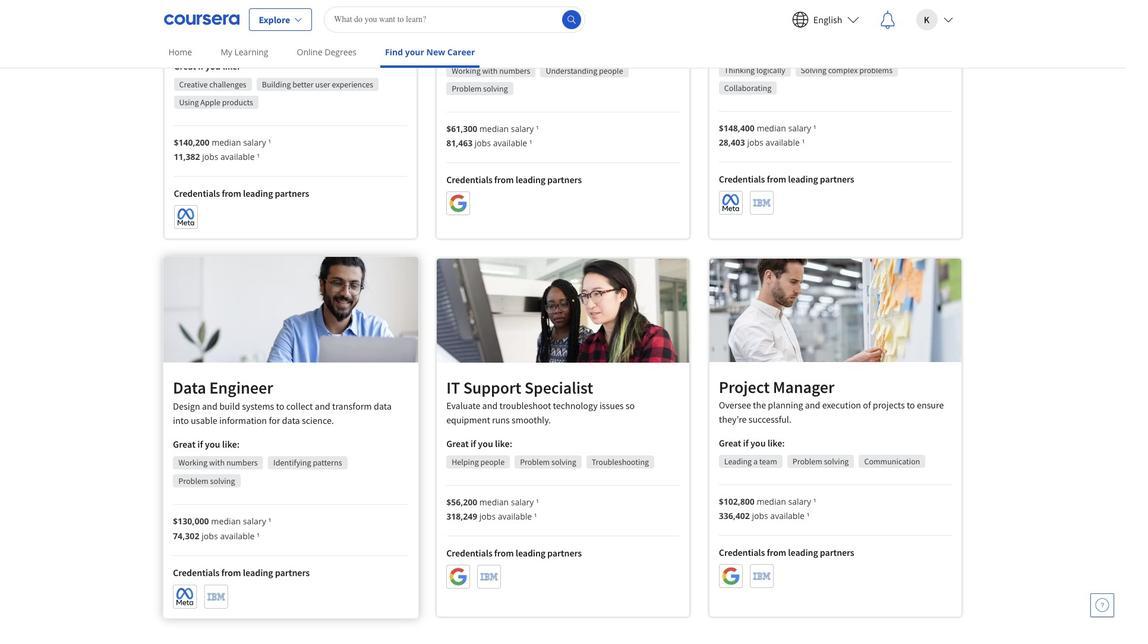 Task type: describe. For each thing, give the bounding box(es) containing it.
credentials for build and write code for mobile apps hosted on ios, an operating system used on apple devices like the iphone and ipad.
[[174, 187, 220, 199]]

leading for oversee the planning and execution of projects to ensure they're successful.
[[789, 546, 819, 558]]

understanding
[[546, 66, 598, 76]]

planning
[[768, 399, 804, 411]]

median for design and build systems to collect and transform data into usable information for data science.
[[211, 516, 241, 527]]

your
[[405, 46, 425, 58]]

working with numbers for define and develop digital strategies to deliver business growth through online channels.
[[452, 66, 531, 76]]

great if you like: for it support specialist
[[447, 438, 513, 450]]

problem down career
[[452, 83, 482, 94]]

a
[[754, 456, 758, 467]]

leading for design and build systems to collect and transform data into usable information for data science.
[[243, 567, 273, 579]]

apps
[[300, 8, 319, 20]]

find
[[385, 46, 403, 58]]

thinking logically
[[725, 65, 786, 76]]

with for define and develop digital strategies to deliver business growth through online channels.
[[483, 66, 498, 76]]

devices
[[302, 22, 332, 34]]

$56,200
[[447, 497, 478, 508]]

numbers for design and build systems to collect and transform data into usable information for data science.
[[226, 458, 258, 468]]

system
[[214, 22, 242, 34]]

$140,200 median salary ¹ 11,382 jobs available ¹
[[174, 137, 271, 162]]

you right career
[[478, 47, 494, 58]]

problem down smoothly. at the left of page
[[520, 457, 550, 468]]

helping people
[[452, 457, 505, 468]]

home
[[169, 46, 192, 58]]

available for build and write code for mobile apps hosted on ios, an operating system used on apple devices like the iphone and ipad.
[[221, 151, 255, 162]]

complex
[[829, 65, 858, 76]]

people for understanding people
[[599, 66, 624, 76]]

industry-
[[719, 22, 755, 34]]

it support specialist evaluate and troubleshoot technology issues so equipment runs smoothly.
[[447, 377, 635, 426]]

user
[[315, 79, 330, 90]]

if down growth
[[471, 47, 476, 58]]

from for oversee the planning and execution of projects to ensure they're successful.
[[767, 546, 787, 558]]

of
[[864, 399, 872, 411]]

degrees
[[325, 46, 357, 58]]

ipad.
[[191, 36, 211, 48]]

people for helping people
[[481, 457, 505, 468]]

transform
[[332, 400, 372, 412]]

like: down through
[[495, 47, 513, 58]]

if up creative
[[198, 60, 204, 72]]

it
[[447, 377, 460, 399]]

patterns
[[313, 458, 342, 468]]

credentials from leading partners for evaluate and troubleshoot technology issues so equipment runs smoothly.
[[447, 547, 582, 559]]

great right new
[[447, 47, 469, 58]]

$56,200 median salary ¹ 318,249 jobs available ¹
[[447, 497, 539, 522]]

using
[[179, 97, 199, 108]]

digital
[[525, 9, 550, 20]]

smoothly.
[[512, 414, 551, 426]]

k button
[[907, 0, 963, 38]]

they're
[[719, 413, 747, 425]]

available inside $148,400 median salary ¹ 28,403 jobs available ¹
[[766, 137, 800, 148]]

collect
[[286, 400, 313, 412]]

credentials from leading partners for design and build systems to collect and transform data into usable information for data science.
[[173, 567, 310, 579]]

11,382
[[174, 151, 200, 162]]

into
[[173, 414, 189, 426]]

leading down $148,400 median salary ¹ 28,403 jobs available ¹ on the top of the page
[[789, 173, 819, 185]]

great if you like: for data engineer
[[173, 438, 239, 450]]

median for define and develop digital strategies to deliver business growth through online channels.
[[480, 123, 509, 135]]

salary for define and develop digital strategies to deliver business growth through online channels.
[[511, 123, 534, 135]]

leading
[[725, 456, 752, 467]]

challenges
[[209, 79, 247, 90]]

you up creative challenges
[[206, 60, 221, 72]]

solving up $130,000 median salary ¹ 74,302 jobs available ¹
[[210, 476, 235, 486]]

runs
[[492, 414, 510, 426]]

and inside define and develop digital strategies to deliver business growth through online channels.
[[474, 9, 489, 20]]

define and develop digital strategies to deliver business growth through online channels.
[[447, 9, 666, 35]]

salary for design and build systems to collect and transform data into usable information for data science.
[[243, 516, 266, 527]]

great if you like: down through
[[447, 47, 513, 58]]

execution
[[823, 399, 862, 411]]

new
[[427, 46, 446, 58]]

data
[[173, 377, 206, 399]]

build and write code for mobile apps hosted on ios, an operating system used on apple devices like the iphone and ipad.
[[174, 8, 393, 48]]

function
[[874, 8, 907, 20]]

credentials down 28,403
[[719, 173, 766, 185]]

solving left communication
[[825, 456, 849, 467]]

0 horizontal spatial on
[[265, 22, 276, 34]]

if for project manager
[[744, 437, 749, 449]]

growth
[[447, 23, 475, 35]]

jobs inside $148,400 median salary ¹ 28,403 jobs available ¹
[[748, 137, 764, 148]]

like
[[334, 22, 348, 34]]

oversee
[[719, 399, 752, 411]]

and up operating
[[197, 8, 212, 20]]

solving complex problems
[[801, 65, 893, 76]]

available for oversee the planning and execution of projects to ensure they're successful.
[[771, 510, 805, 521]]

standard
[[755, 22, 791, 34]]

creative challenges
[[179, 79, 247, 90]]

you for data engineer
[[205, 438, 220, 450]]

from for build and write code for mobile apps hosted on ios, an operating system used on apple devices like the iphone and ipad.
[[222, 187, 241, 199]]

from down $148,400 median salary ¹ 28,403 jobs available ¹ on the top of the page
[[767, 173, 787, 185]]

the inside 'build and write code for mobile apps hosted on ios, an operating system used on apple devices like the iphone and ipad.'
[[350, 22, 363, 34]]

my
[[221, 46, 232, 58]]

318,249
[[447, 511, 478, 522]]

troubleshooting
[[592, 457, 649, 468]]

tools
[[793, 22, 812, 34]]

help
[[817, 8, 835, 20]]

median for oversee the planning and execution of projects to ensure they're successful.
[[757, 496, 787, 507]]

problem right the team
[[793, 456, 823, 467]]

partners for oversee the planning and execution of projects to ensure they're successful.
[[821, 546, 855, 558]]

for inside the data engineer design and build systems to collect and transform data into usable information for data science.
[[269, 414, 280, 426]]

hosted
[[321, 8, 348, 20]]

communication
[[865, 456, 921, 467]]

great for project manager
[[719, 437, 742, 449]]

What do you want to learn? text field
[[324, 6, 586, 32]]

find your new career link
[[381, 39, 480, 68]]

available for define and develop digital strategies to deliver business growth through online channels.
[[493, 138, 528, 149]]

28,403
[[719, 137, 746, 148]]

project
[[719, 376, 770, 398]]

for inside 'build and write code for mobile apps hosted on ios, an operating system used on apple devices like the iphone and ipad.'
[[257, 8, 268, 20]]

used
[[244, 22, 263, 34]]

english
[[814, 13, 843, 25]]

online
[[297, 46, 323, 58]]

working for define and develop digital strategies to deliver business growth through online channels.
[[452, 66, 481, 76]]

salary for evaluate and troubleshoot technology issues so equipment runs smoothly.
[[511, 497, 534, 508]]

engineer
[[209, 377, 273, 399]]

if for data engineer
[[197, 438, 203, 450]]

problem solving up $130,000
[[178, 476, 235, 486]]

credentials from leading partners for build and write code for mobile apps hosted on ios, an operating system used on apple devices like the iphone and ipad.
[[174, 187, 309, 199]]

and down operating
[[174, 36, 189, 48]]

business
[[632, 9, 666, 20]]

median for build and write code for mobile apps hosted on ios, an operating system used on apple devices like the iphone and ipad.
[[212, 137, 241, 148]]

and up usable
[[202, 400, 217, 412]]

helping
[[452, 457, 479, 468]]

great down home
[[174, 60, 196, 72]]

leading for define and develop digital strategies to deliver business growth through online channels.
[[516, 174, 546, 186]]

programming
[[832, 22, 886, 34]]

code
[[236, 8, 255, 20]]

great if you like: for project manager
[[719, 437, 785, 449]]

74,302
[[173, 530, 199, 542]]

better
[[293, 79, 314, 90]]

ios,
[[363, 8, 379, 20]]

strategies
[[552, 9, 591, 20]]

like: for project manager
[[768, 437, 785, 449]]

$102,800
[[719, 496, 755, 507]]

data engineer design and build systems to collect and transform data into usable information for data science.
[[173, 377, 392, 426]]

$148,400 median salary ¹ 28,403 jobs available ¹
[[719, 123, 817, 148]]

working for design and build systems to collect and transform data into usable information for data science.
[[178, 458, 207, 468]]

problems
[[860, 65, 893, 76]]

it support specialist image
[[437, 259, 690, 363]]

partners for define and develop digital strategies to deliver business growth through online channels.
[[548, 174, 582, 186]]

median for evaluate and troubleshoot technology issues so equipment runs smoothly.
[[480, 497, 509, 508]]

jobs for define and develop digital strategies to deliver business growth through online channels.
[[475, 138, 491, 149]]

to inside the data engineer design and build systems to collect and transform data into usable information for data science.
[[276, 400, 284, 412]]

credentials for define and develop digital strategies to deliver business growth through online channels.
[[447, 174, 493, 186]]

to inside define and develop digital strategies to deliver business growth through online channels.
[[592, 9, 601, 20]]

from for define and develop digital strategies to deliver business growth through online channels.
[[495, 174, 514, 186]]

evaluate
[[447, 400, 481, 412]]



Task type: locate. For each thing, give the bounding box(es) containing it.
from down $61,300 median salary ¹ 81,463 jobs available ¹
[[495, 174, 514, 186]]

technology
[[553, 400, 598, 412]]

solving up $61,300 median salary ¹ 81,463 jobs available ¹
[[484, 83, 508, 94]]

operating
[[174, 22, 212, 34]]

salary for oversee the planning and execution of projects to ensure they're successful.
[[789, 496, 812, 507]]

you for project manager
[[751, 437, 766, 449]]

to left collect
[[276, 400, 284, 412]]

build for build and write code for mobile apps hosted on ios, an operating system used on apple devices like the iphone and ipad.
[[174, 8, 195, 20]]

jobs right the '318,249' at the left bottom
[[480, 511, 496, 522]]

available inside the $140,200 median salary ¹ 11,382 jobs available ¹
[[221, 151, 255, 162]]

structures
[[757, 8, 797, 20]]

you
[[478, 47, 494, 58], [206, 60, 221, 72], [751, 437, 766, 449], [478, 438, 494, 450], [205, 438, 220, 450]]

project manager image
[[710, 259, 962, 362]]

0 vertical spatial the
[[742, 8, 755, 20]]

2 horizontal spatial to
[[907, 399, 916, 411]]

the inside the project manager oversee the planning and execution of projects to ensure they're successful.
[[753, 399, 767, 411]]

credentials from leading partners down $102,800 median salary ¹ 336,402 jobs available ¹ at the right bottom
[[719, 546, 855, 558]]

median right $140,200 in the left top of the page
[[212, 137, 241, 148]]

credentials
[[719, 173, 766, 185], [447, 174, 493, 186], [174, 187, 220, 199], [719, 546, 766, 558], [447, 547, 493, 559], [173, 567, 219, 579]]

0 vertical spatial working
[[452, 66, 481, 76]]

using
[[909, 8, 930, 20]]

81,463
[[447, 138, 473, 149]]

if for it support specialist
[[471, 438, 476, 450]]

with for design and build systems to collect and transform data into usable information for data science.
[[209, 458, 225, 468]]

available right 336,402
[[771, 510, 805, 521]]

available right 28,403
[[766, 137, 800, 148]]

great if you like: up the leading a team
[[719, 437, 785, 449]]

if up helping people
[[471, 438, 476, 450]]

0 vertical spatial people
[[599, 66, 624, 76]]

build for build the structures that help websites function using industry-standard tools and programming systems.
[[719, 8, 740, 20]]

numbers down online
[[500, 66, 531, 76]]

available
[[766, 137, 800, 148], [493, 138, 528, 149], [221, 151, 255, 162], [771, 510, 805, 521], [498, 511, 532, 522], [220, 530, 254, 542]]

from
[[767, 173, 787, 185], [495, 174, 514, 186], [222, 187, 241, 199], [767, 546, 787, 558], [495, 547, 514, 559], [221, 567, 241, 579]]

great if you like: up helping people
[[447, 438, 513, 450]]

¹
[[814, 123, 817, 134], [536, 123, 539, 135], [268, 137, 271, 148], [802, 137, 805, 148], [530, 138, 533, 149], [257, 151, 260, 162], [814, 496, 817, 507], [536, 497, 539, 508], [807, 510, 810, 521], [534, 511, 537, 522], [268, 516, 271, 527], [257, 530, 260, 542]]

channels.
[[538, 23, 576, 35]]

define
[[447, 9, 472, 20]]

and up through
[[474, 9, 489, 20]]

working with numbers down usable
[[178, 458, 258, 468]]

salary inside $130,000 median salary ¹ 74,302 jobs available ¹
[[243, 516, 266, 527]]

partners for build and write code for mobile apps hosted on ios, an operating system used on apple devices like the iphone and ipad.
[[275, 187, 309, 199]]

using apple products
[[179, 97, 253, 108]]

0 horizontal spatial data
[[282, 414, 300, 426]]

credentials down 336,402
[[719, 546, 766, 558]]

salary inside $61,300 median salary ¹ 81,463 jobs available ¹
[[511, 123, 534, 135]]

0 horizontal spatial working
[[178, 458, 207, 468]]

credentials down 11,382
[[174, 187, 220, 199]]

median inside $130,000 median salary ¹ 74,302 jobs available ¹
[[211, 516, 241, 527]]

leading for build and write code for mobile apps hosted on ios, an operating system used on apple devices like the iphone and ipad.
[[243, 187, 273, 199]]

credentials for design and build systems to collect and transform data into usable information for data science.
[[173, 567, 219, 579]]

credentials from leading partners for define and develop digital strategies to deliver business growth through online channels.
[[447, 174, 582, 186]]

and inside build the structures that help websites function using industry-standard tools and programming systems.
[[814, 22, 830, 34]]

credentials from leading partners down the $140,200 median salary ¹ 11,382 jobs available ¹
[[174, 187, 309, 199]]

ensure
[[918, 399, 945, 411]]

projects
[[873, 399, 906, 411]]

None search field
[[324, 6, 586, 32]]

systems
[[242, 400, 274, 412]]

problem solving right the team
[[793, 456, 849, 467]]

data engineer role image
[[163, 257, 418, 363]]

$148,400
[[719, 123, 755, 134]]

jobs inside the $140,200 median salary ¹ 11,382 jobs available ¹
[[202, 151, 219, 162]]

1 vertical spatial for
[[269, 414, 280, 426]]

people right helping
[[481, 457, 505, 468]]

0 vertical spatial for
[[257, 8, 268, 20]]

jobs for oversee the planning and execution of projects to ensure they're successful.
[[753, 510, 769, 521]]

jobs for evaluate and troubleshoot technology issues so equipment runs smoothly.
[[480, 511, 496, 522]]

to inside the project manager oversee the planning and execution of projects to ensure they're successful.
[[907, 399, 916, 411]]

jobs inside $130,000 median salary ¹ 74,302 jobs available ¹
[[201, 530, 218, 542]]

coursera image
[[164, 10, 239, 29]]

median right $148,400
[[757, 123, 787, 134]]

the up successful. at the bottom right of the page
[[753, 399, 767, 411]]

solving left the troubleshooting
[[552, 457, 577, 468]]

if up the leading a team
[[744, 437, 749, 449]]

problem solving
[[452, 83, 508, 94], [793, 456, 849, 467], [520, 457, 577, 468], [178, 476, 235, 486]]

$140,200
[[174, 137, 210, 148]]

credentials for oversee the planning and execution of projects to ensure they're successful.
[[719, 546, 766, 558]]

jobs right 336,402
[[753, 510, 769, 521]]

systems.
[[888, 22, 922, 34]]

apple inside 'build and write code for mobile apps hosted on ios, an operating system used on apple devices like the iphone and ipad.'
[[277, 22, 300, 34]]

project manager oversee the planning and execution of projects to ensure they're successful.
[[719, 376, 945, 425]]

to left deliver
[[592, 9, 601, 20]]

336,402
[[719, 510, 750, 521]]

0 horizontal spatial with
[[209, 458, 225, 468]]

great if you like: up creative challenges
[[174, 60, 240, 72]]

creative
[[179, 79, 208, 90]]

available inside $61,300 median salary ¹ 81,463 jobs available ¹
[[493, 138, 528, 149]]

explore button
[[249, 8, 312, 31]]

0 horizontal spatial apple
[[201, 97, 221, 108]]

0 horizontal spatial people
[[481, 457, 505, 468]]

0 vertical spatial working with numbers
[[452, 66, 531, 76]]

0 vertical spatial on
[[350, 8, 361, 20]]

0 horizontal spatial to
[[276, 400, 284, 412]]

like: down my
[[223, 60, 240, 72]]

available for evaluate and troubleshoot technology issues so equipment runs smoothly.
[[498, 511, 532, 522]]

solving
[[484, 83, 508, 94], [825, 456, 849, 467], [552, 457, 577, 468], [210, 476, 235, 486]]

the up industry-
[[742, 8, 755, 20]]

for up used on the left top
[[257, 8, 268, 20]]

troubleshoot
[[500, 400, 552, 412]]

0 horizontal spatial build
[[174, 8, 195, 20]]

successful.
[[749, 413, 792, 425]]

on right used on the left top
[[265, 22, 276, 34]]

1 horizontal spatial apple
[[277, 22, 300, 34]]

websites
[[837, 8, 872, 20]]

1 vertical spatial on
[[265, 22, 276, 34]]

people
[[599, 66, 624, 76], [481, 457, 505, 468]]

jobs right 81,463
[[475, 138, 491, 149]]

building
[[262, 79, 291, 90]]

career
[[448, 46, 475, 58]]

build up operating
[[174, 8, 195, 20]]

with down usable
[[209, 458, 225, 468]]

jobs inside $61,300 median salary ¹ 81,463 jobs available ¹
[[475, 138, 491, 149]]

like: for it support specialist
[[495, 438, 513, 450]]

$130,000
[[173, 516, 209, 527]]

available inside $130,000 median salary ¹ 74,302 jobs available ¹
[[220, 530, 254, 542]]

the inside build the structures that help websites function using industry-standard tools and programming systems.
[[742, 8, 755, 20]]

1 vertical spatial people
[[481, 457, 505, 468]]

specialist
[[525, 377, 594, 399]]

working down career
[[452, 66, 481, 76]]

jobs inside $56,200 median salary ¹ 318,249 jobs available ¹
[[480, 511, 496, 522]]

write
[[214, 8, 234, 20]]

explore
[[259, 13, 290, 25]]

build the structures that help websites function using industry-standard tools and programming systems.
[[719, 8, 930, 34]]

available inside $102,800 median salary ¹ 336,402 jobs available ¹
[[771, 510, 805, 521]]

jobs for design and build systems to collect and transform data into usable information for data science.
[[201, 530, 218, 542]]

salary for build and write code for mobile apps hosted on ios, an operating system used on apple devices like the iphone and ipad.
[[243, 137, 266, 148]]

credentials down the '318,249' at the left bottom
[[447, 547, 493, 559]]

leading down $61,300 median salary ¹ 81,463 jobs available ¹
[[516, 174, 546, 186]]

great down into
[[173, 438, 195, 450]]

the
[[742, 8, 755, 20], [350, 22, 363, 34], [753, 399, 767, 411]]

jobs right 74,302
[[201, 530, 218, 542]]

english button
[[783, 0, 869, 38]]

understanding people
[[546, 66, 624, 76]]

build inside 'build and write code for mobile apps hosted on ios, an operating system used on apple devices like the iphone and ipad.'
[[174, 8, 195, 20]]

1 vertical spatial with
[[209, 458, 225, 468]]

people right the understanding
[[599, 66, 624, 76]]

working with numbers down career
[[452, 66, 531, 76]]

iphone
[[365, 22, 393, 34]]

salary inside the $140,200 median salary ¹ 11,382 jobs available ¹
[[243, 137, 266, 148]]

1 vertical spatial data
[[282, 414, 300, 426]]

great for it support specialist
[[447, 438, 469, 450]]

data down collect
[[282, 414, 300, 426]]

design
[[173, 400, 200, 412]]

problem up $130,000
[[178, 476, 208, 486]]

salary
[[789, 123, 812, 134], [511, 123, 534, 135], [243, 137, 266, 148], [789, 496, 812, 507], [511, 497, 534, 508], [243, 516, 266, 527]]

$130,000 median salary ¹ 74,302 jobs available ¹
[[173, 516, 271, 542]]

numbers for define and develop digital strategies to deliver business growth through online channels.
[[500, 66, 531, 76]]

1 vertical spatial the
[[350, 22, 363, 34]]

help center image
[[1096, 598, 1110, 613]]

median
[[757, 123, 787, 134], [480, 123, 509, 135], [212, 137, 241, 148], [757, 496, 787, 507], [480, 497, 509, 508], [211, 516, 241, 527]]

1 horizontal spatial data
[[374, 400, 392, 412]]

0 vertical spatial numbers
[[500, 66, 531, 76]]

usable
[[191, 414, 217, 426]]

0 vertical spatial apple
[[277, 22, 300, 34]]

you up a
[[751, 437, 766, 449]]

that
[[799, 8, 815, 20]]

1 vertical spatial apple
[[201, 97, 221, 108]]

partners for evaluate and troubleshoot technology issues so equipment runs smoothly.
[[548, 547, 582, 559]]

credentials for evaluate and troubleshoot technology issues so equipment runs smoothly.
[[447, 547, 493, 559]]

k
[[925, 13, 930, 25]]

and up science.
[[315, 400, 330, 412]]

1 horizontal spatial working with numbers
[[452, 66, 531, 76]]

1 horizontal spatial people
[[599, 66, 624, 76]]

great if you like:
[[447, 47, 513, 58], [174, 60, 240, 72], [719, 437, 785, 449], [447, 438, 513, 450], [173, 438, 239, 450]]

2 vertical spatial the
[[753, 399, 767, 411]]

from down $56,200 median salary ¹ 318,249 jobs available ¹
[[495, 547, 514, 559]]

partners
[[821, 173, 855, 185], [548, 174, 582, 186], [275, 187, 309, 199], [821, 546, 855, 558], [548, 547, 582, 559], [275, 567, 310, 579]]

and down manager
[[806, 399, 821, 411]]

credentials from leading partners down $130,000 median salary ¹ 74,302 jobs available ¹
[[173, 567, 310, 579]]

from for evaluate and troubleshoot technology issues so equipment runs smoothly.
[[495, 547, 514, 559]]

2 build from the left
[[719, 8, 740, 20]]

1 horizontal spatial working
[[452, 66, 481, 76]]

mobile
[[270, 8, 298, 20]]

median inside $61,300 median salary ¹ 81,463 jobs available ¹
[[480, 123, 509, 135]]

apple
[[277, 22, 300, 34], [201, 97, 221, 108]]

develop
[[491, 9, 523, 20]]

apple down creative challenges
[[201, 97, 221, 108]]

median inside $148,400 median salary ¹ 28,403 jobs available ¹
[[757, 123, 787, 134]]

median right $56,200
[[480, 497, 509, 508]]

on left ios,
[[350, 8, 361, 20]]

working down usable
[[178, 458, 207, 468]]

great for data engineer
[[173, 438, 195, 450]]

team
[[760, 456, 778, 467]]

online degrees
[[297, 46, 357, 58]]

partners for design and build systems to collect and transform data into usable information for data science.
[[275, 567, 310, 579]]

jobs for build and write code for mobile apps hosted on ios, an operating system used on apple devices like the iphone and ipad.
[[202, 151, 219, 162]]

like: up the team
[[768, 437, 785, 449]]

you down usable
[[205, 438, 220, 450]]

0 horizontal spatial numbers
[[226, 458, 258, 468]]

leading down $56,200 median salary ¹ 318,249 jobs available ¹
[[516, 547, 546, 559]]

great
[[447, 47, 469, 58], [174, 60, 196, 72], [719, 437, 742, 449], [447, 438, 469, 450], [173, 438, 195, 450]]

0 horizontal spatial working with numbers
[[178, 458, 258, 468]]

credentials from leading partners down $148,400 median salary ¹ 28,403 jobs available ¹ on the top of the page
[[719, 173, 855, 185]]

0 vertical spatial data
[[374, 400, 392, 412]]

leading down $102,800 median salary ¹ 336,402 jobs available ¹ at the right bottom
[[789, 546, 819, 558]]

available for design and build systems to collect and transform data into usable information for data science.
[[220, 530, 254, 542]]

median inside the $140,200 median salary ¹ 11,382 jobs available ¹
[[212, 137, 241, 148]]

identifying
[[273, 458, 311, 468]]

1 vertical spatial working with numbers
[[178, 458, 258, 468]]

from for design and build systems to collect and transform data into usable information for data science.
[[221, 567, 241, 579]]

jobs right 11,382
[[202, 151, 219, 162]]

$61,300 median salary ¹ 81,463 jobs available ¹
[[447, 123, 539, 149]]

apple down mobile
[[277, 22, 300, 34]]

manager
[[774, 376, 835, 398]]

0 vertical spatial with
[[483, 66, 498, 76]]

and down support
[[483, 400, 498, 412]]

credentials from leading partners
[[719, 173, 855, 185], [447, 174, 582, 186], [174, 187, 309, 199], [719, 546, 855, 558], [447, 547, 582, 559], [173, 567, 310, 579]]

salary inside $148,400 median salary ¹ 28,403 jobs available ¹
[[789, 123, 812, 134]]

available right 81,463
[[493, 138, 528, 149]]

credentials from leading partners down $61,300 median salary ¹ 81,463 jobs available ¹
[[447, 174, 582, 186]]

like: down runs
[[495, 438, 513, 450]]

salary inside $102,800 median salary ¹ 336,402 jobs available ¹
[[789, 496, 812, 507]]

median right $102,800
[[757, 496, 787, 507]]

jobs right 28,403
[[748, 137, 764, 148]]

problem solving down career
[[452, 83, 508, 94]]

1 horizontal spatial on
[[350, 8, 361, 20]]

1 horizontal spatial build
[[719, 8, 740, 20]]

1 vertical spatial numbers
[[226, 458, 258, 468]]

available right 11,382
[[221, 151, 255, 162]]

1 build from the left
[[174, 8, 195, 20]]

available inside $56,200 median salary ¹ 318,249 jobs available ¹
[[498, 511, 532, 522]]

credentials from leading partners for oversee the planning and execution of projects to ensure they're successful.
[[719, 546, 855, 558]]

and inside the project manager oversee the planning and execution of projects to ensure they're successful.
[[806, 399, 821, 411]]

you up helping people
[[478, 438, 494, 450]]

information
[[219, 414, 267, 426]]

credentials down 74,302
[[173, 567, 219, 579]]

the right like
[[350, 22, 363, 34]]

great up leading
[[719, 437, 742, 449]]

science.
[[302, 414, 334, 426]]

and inside it support specialist evaluate and troubleshoot technology issues so equipment runs smoothly.
[[483, 400, 498, 412]]

my learning
[[221, 46, 269, 58]]

median right $130,000
[[211, 516, 241, 527]]

jobs inside $102,800 median salary ¹ 336,402 jobs available ¹
[[753, 510, 769, 521]]

problem solving down smoothly. at the left of page
[[520, 457, 577, 468]]

1 vertical spatial working
[[178, 458, 207, 468]]

1 horizontal spatial to
[[592, 9, 601, 20]]

1 horizontal spatial with
[[483, 66, 498, 76]]

building better user experiences
[[262, 79, 374, 90]]

data
[[374, 400, 392, 412], [282, 414, 300, 426]]

logically
[[757, 65, 786, 76]]

if
[[471, 47, 476, 58], [198, 60, 204, 72], [744, 437, 749, 449], [471, 438, 476, 450], [197, 438, 203, 450]]

working with numbers for design and build systems to collect and transform data into usable information for data science.
[[178, 458, 258, 468]]

online
[[511, 23, 536, 35]]

with down through
[[483, 66, 498, 76]]

build inside build the structures that help websites function using industry-standard tools and programming systems.
[[719, 8, 740, 20]]

salary inside $56,200 median salary ¹ 318,249 jobs available ¹
[[511, 497, 534, 508]]

through
[[477, 23, 509, 35]]

great if you like: down usable
[[173, 438, 239, 450]]

from down the $140,200 median salary ¹ 11,382 jobs available ¹
[[222, 187, 241, 199]]

credentials down 81,463
[[447, 174, 493, 186]]

like: down information
[[222, 438, 239, 450]]

from down $102,800 median salary ¹ 336,402 jobs available ¹ at the right bottom
[[767, 546, 787, 558]]

support
[[464, 377, 522, 399]]

like: for data engineer
[[222, 438, 239, 450]]

an
[[381, 8, 391, 20]]

1 horizontal spatial numbers
[[500, 66, 531, 76]]

median inside $56,200 median salary ¹ 318,249 jobs available ¹
[[480, 497, 509, 508]]

median inside $102,800 median salary ¹ 336,402 jobs available ¹
[[757, 496, 787, 507]]

leading for evaluate and troubleshoot technology issues so equipment runs smoothly.
[[516, 547, 546, 559]]

you for it support specialist
[[478, 438, 494, 450]]

and down help
[[814, 22, 830, 34]]

from down $130,000 median salary ¹ 74,302 jobs available ¹
[[221, 567, 241, 579]]

thinking
[[725, 65, 755, 76]]



Task type: vqa. For each thing, say whether or not it's contained in the screenshot.
the topmost Duke
no



